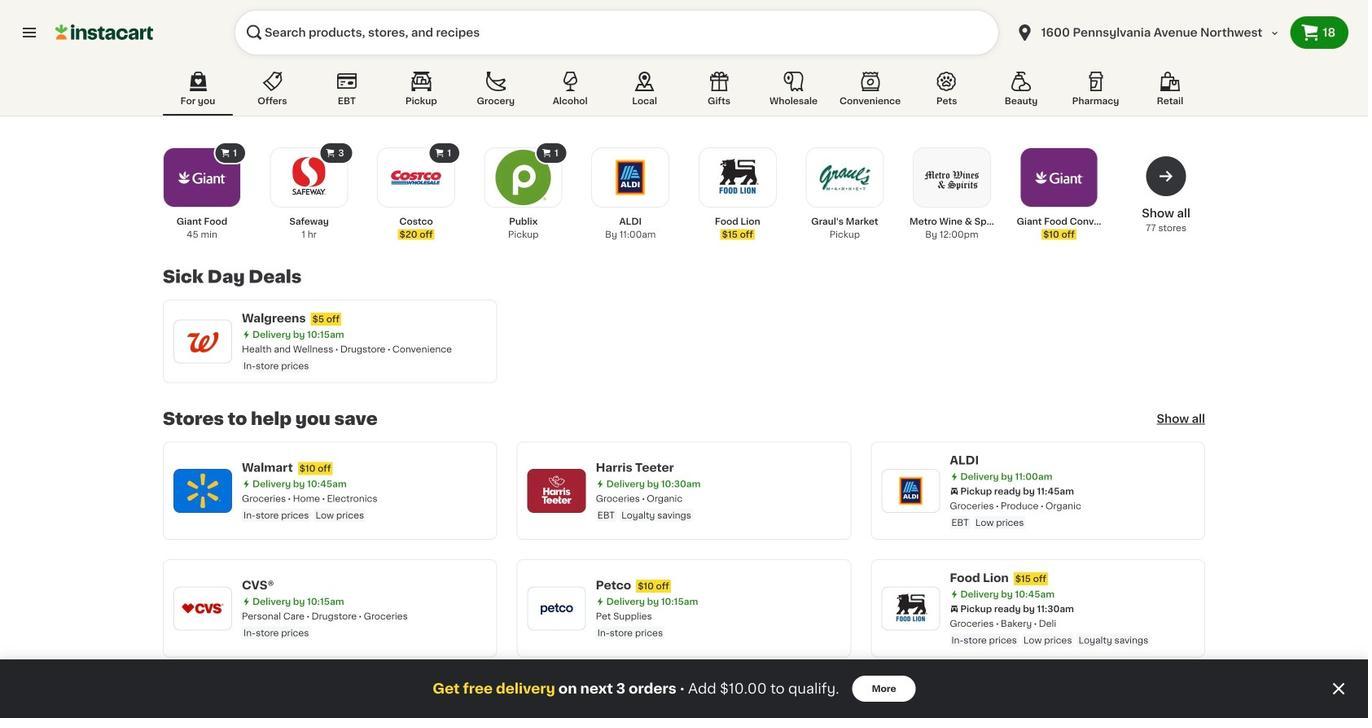 Task type: describe. For each thing, give the bounding box(es) containing it.
metro wine & spirits image
[[924, 150, 980, 205]]

walgreens logo image
[[181, 319, 225, 363]]

safeway image
[[281, 150, 337, 205]]

harris teeter logo image
[[535, 469, 579, 513]]

walmart logo image
[[181, 469, 225, 513]]

shop categories tab list
[[163, 68, 1205, 116]]

Search field
[[235, 10, 999, 55]]

food lion logo image
[[889, 587, 933, 631]]

giant food convenience image
[[1031, 150, 1087, 205]]

aldi image
[[603, 150, 658, 205]]



Task type: vqa. For each thing, say whether or not it's contained in the screenshot.
purchase in the top right of the page
no



Task type: locate. For each thing, give the bounding box(es) containing it.
None search field
[[235, 10, 999, 55]]

instacart image
[[55, 23, 153, 42]]

petco logo image
[[535, 587, 579, 631]]

treatment tracker modal dialog
[[0, 660, 1368, 718]]

cvs® logo image
[[181, 587, 225, 631]]

giant food image
[[174, 150, 230, 205]]

publix image
[[496, 150, 551, 205]]

aldi logo image
[[889, 469, 933, 513]]

graul's market image
[[817, 150, 872, 205]]

food lion image
[[710, 150, 765, 205]]

costco image
[[389, 150, 444, 205]]

tab panel
[[155, 142, 1213, 658]]



